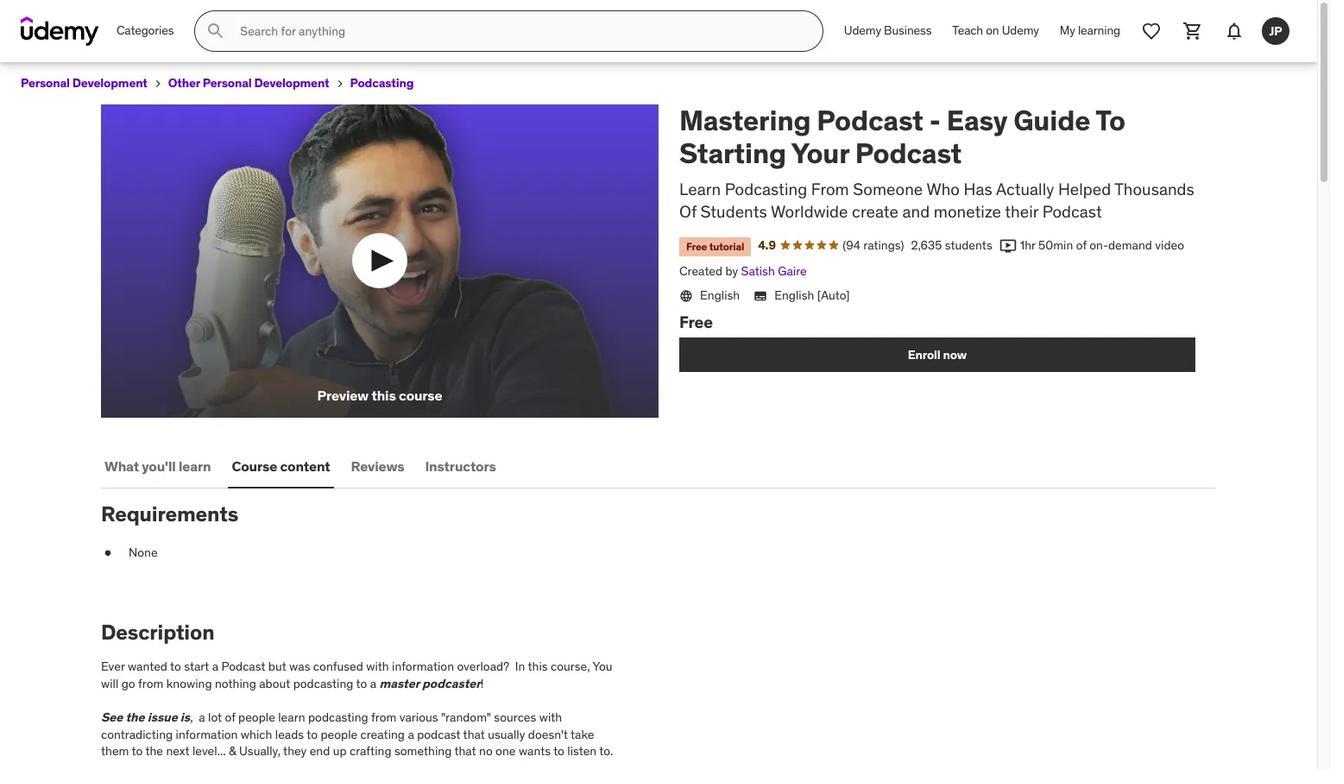 Task type: describe. For each thing, give the bounding box(es) containing it.
0 horizontal spatial xsmall image
[[101, 545, 115, 562]]

1 horizontal spatial people
[[321, 727, 358, 742]]

notifications image
[[1224, 21, 1245, 41]]

starting
[[679, 136, 786, 171]]

by
[[725, 263, 738, 279]]

teach on udemy
[[952, 23, 1039, 38]]

instructors
[[425, 457, 496, 474]]

but
[[268, 659, 286, 674]]

course,
[[551, 659, 590, 674]]

udemy inside 'link'
[[1002, 23, 1039, 38]]

a left lot
[[199, 710, 205, 725]]

reviews button
[[347, 446, 408, 487]]

instructors button
[[422, 446, 499, 487]]

created by satish gaire
[[679, 263, 807, 279]]

to
[[1095, 103, 1125, 138]]

learn
[[679, 178, 721, 199]]

with inside ever wanted to start a podcast but was confused with information overload?  in this course, you will go from knowing nothing about podcasting to a
[[366, 659, 389, 674]]

preview this course button
[[101, 104, 659, 418]]

from inside ever wanted to start a podcast but was confused with information overload?  in this course, you will go from knowing nothing about podcasting to a
[[138, 676, 163, 691]]

up
[[333, 743, 347, 759]]

podcast left - at top right
[[817, 103, 923, 138]]

enroll
[[908, 347, 940, 362]]

teach on udemy link
[[942, 10, 1049, 52]]

0 vertical spatial that
[[463, 727, 485, 742]]

no
[[479, 743, 493, 759]]

tutorial
[[709, 240, 744, 253]]

content
[[280, 457, 330, 474]]

will
[[101, 676, 119, 691]]

udemy business
[[844, 23, 932, 38]]

enroll now
[[908, 347, 967, 362]]

course content button
[[228, 446, 334, 487]]

ratings)
[[863, 237, 904, 253]]

level...
[[192, 743, 226, 759]]

requirements
[[101, 501, 238, 528]]

doesn't
[[528, 727, 568, 742]]

podcasting inside 'mastering podcast -  easy guide to starting your podcast learn podcasting from someone who has actually helped thousands of students worldwide create and monetize their podcast'
[[725, 178, 807, 199]]

-
[[929, 103, 941, 138]]

to down contradicting
[[132, 743, 143, 759]]

created
[[679, 263, 723, 279]]

of
[[679, 201, 697, 222]]

next
[[166, 743, 190, 759]]

course language image
[[679, 289, 693, 303]]

is
[[180, 710, 190, 725]]

podcaster
[[422, 676, 481, 691]]

on-
[[1089, 237, 1108, 253]]

guide
[[1014, 103, 1090, 138]]

my
[[1060, 23, 1075, 38]]

wishlist image
[[1141, 21, 1162, 41]]

wants
[[519, 743, 551, 759]]

shopping cart with 0 items image
[[1182, 21, 1203, 41]]

monetize
[[934, 201, 1001, 222]]

lot
[[208, 710, 222, 725]]

(94 ratings)
[[843, 237, 904, 253]]

has
[[964, 178, 992, 199]]

0 vertical spatial the
[[126, 710, 145, 725]]

course content
[[232, 457, 330, 474]]

who
[[927, 178, 960, 199]]

0 vertical spatial people
[[238, 710, 275, 725]]

wanted
[[128, 659, 167, 674]]

a left 'master'
[[370, 676, 376, 691]]

to left start at the left of page
[[170, 659, 181, 674]]

description
[[101, 618, 214, 645]]

knowing
[[166, 676, 212, 691]]

see the issue is
[[101, 710, 190, 725]]

the inside ,  a lot of people learn podcasting from various "random" sources with contradicting information which leads to people creating a podcast that usually doesn't take them to the next level... & usually, they end up crafting something that no one wants to listen to.
[[145, 743, 163, 759]]

podcast down helped
[[1042, 201, 1102, 222]]

end
[[310, 743, 330, 759]]

categories button
[[106, 10, 184, 52]]

information inside ,  a lot of people learn podcasting from various "random" sources with contradicting information which leads to people creating a podcast that usually doesn't take them to the next level... & usually, they end up crafting something that no one wants to listen to.
[[176, 727, 238, 742]]

other
[[168, 75, 200, 91]]

podcast
[[417, 727, 460, 742]]

jp
[[1269, 23, 1282, 38]]

learn inside ,  a lot of people learn podcasting from various "random" sources with contradicting information which leads to people creating a podcast that usually doesn't take them to the next level... & usually, they end up crafting something that no one wants to listen to.
[[278, 710, 305, 725]]

submit search image
[[206, 21, 226, 41]]

leads
[[275, 727, 304, 742]]

development inside the 'other personal development' link
[[254, 75, 329, 91]]

gaire
[[778, 263, 807, 279]]

from inside ,  a lot of people learn podcasting from various "random" sources with contradicting information which leads to people creating a podcast that usually doesn't take them to the next level... & usually, they end up crafting something that no one wants to listen to.
[[371, 710, 396, 725]]

other personal development
[[168, 75, 329, 91]]

jp link
[[1255, 10, 1296, 52]]

small image
[[999, 237, 1016, 254]]

free for free tutorial
[[686, 240, 707, 253]]

actually
[[996, 178, 1054, 199]]

now
[[943, 347, 967, 362]]

easy
[[947, 103, 1008, 138]]

closed captions image
[[754, 289, 767, 303]]

my learning
[[1060, 23, 1120, 38]]

to down confused
[[356, 676, 367, 691]]

to down the doesn't
[[553, 743, 564, 759]]

english for english [auto]
[[774, 287, 814, 303]]

and
[[902, 201, 930, 222]]

[auto]
[[817, 287, 850, 303]]

helped
[[1058, 178, 1111, 199]]

demand
[[1108, 237, 1152, 253]]

none
[[129, 545, 158, 560]]

them
[[101, 743, 129, 759]]

this inside preview this course button
[[371, 387, 396, 404]]

listen
[[567, 743, 597, 759]]

video
[[1155, 237, 1184, 253]]

"random"
[[441, 710, 491, 725]]

students
[[945, 237, 992, 253]]



Task type: locate. For each thing, give the bounding box(es) containing it.
0 horizontal spatial this
[[371, 387, 396, 404]]

of for lot
[[225, 710, 235, 725]]

satish
[[741, 263, 775, 279]]

with up the doesn't
[[539, 710, 562, 725]]

1 horizontal spatial with
[[539, 710, 562, 725]]

podcasting link
[[350, 73, 414, 94]]

of
[[1076, 237, 1087, 253], [225, 710, 235, 725]]

1 vertical spatial xsmall image
[[101, 545, 115, 562]]

reviews
[[351, 457, 404, 474]]

master podcaster !
[[379, 676, 484, 691]]

podcasting up up
[[308, 710, 368, 725]]

issue
[[147, 710, 178, 725]]

podcast up nothing
[[221, 659, 265, 674]]

students
[[700, 201, 767, 222]]

1 vertical spatial that
[[454, 743, 476, 759]]

enroll now button
[[679, 338, 1195, 372]]

english down by
[[700, 287, 740, 303]]

one
[[496, 743, 516, 759]]

0 vertical spatial this
[[371, 387, 396, 404]]

learn up leads
[[278, 710, 305, 725]]

learning
[[1078, 23, 1120, 38]]

teach
[[952, 23, 983, 38]]

satish gaire link
[[741, 263, 807, 279]]

1 horizontal spatial podcasting
[[725, 178, 807, 199]]

0 horizontal spatial personal
[[21, 75, 70, 91]]

that
[[463, 727, 485, 742], [454, 743, 476, 759]]

that left no
[[454, 743, 476, 759]]

50min
[[1038, 237, 1073, 253]]

mastering podcast -  easy guide to starting your podcast learn podcasting from someone who has actually helped thousands of students worldwide create and monetize their podcast
[[679, 103, 1194, 222]]

1 vertical spatial people
[[321, 727, 358, 742]]

learn right you'll
[[179, 457, 211, 474]]

xsmall image
[[333, 77, 347, 91]]

personal development link
[[21, 73, 147, 94]]

1 personal from the left
[[21, 75, 70, 91]]

1 vertical spatial podcasting
[[725, 178, 807, 199]]

podcast inside ever wanted to start a podcast but was confused with information overload?  in this course, you will go from knowing nothing about podcasting to a
[[221, 659, 265, 674]]

udemy left business
[[844, 23, 881, 38]]

1 development from the left
[[72, 75, 147, 91]]

1 vertical spatial this
[[528, 659, 548, 674]]

0 horizontal spatial podcasting
[[350, 75, 414, 91]]

take
[[571, 727, 594, 742]]

1hr
[[1020, 237, 1035, 253]]

personal right other
[[203, 75, 252, 91]]

to
[[170, 659, 181, 674], [356, 676, 367, 691], [307, 727, 318, 742], [132, 743, 143, 759], [553, 743, 564, 759]]

podcast
[[817, 103, 923, 138], [855, 136, 962, 171], [1042, 201, 1102, 222], [221, 659, 265, 674]]

0 vertical spatial xsmall image
[[151, 77, 165, 91]]

confused
[[313, 659, 363, 674]]

0 vertical spatial podcasting
[[350, 75, 414, 91]]

sources
[[494, 710, 536, 725]]

1 horizontal spatial the
[[145, 743, 163, 759]]

course
[[399, 387, 442, 404]]

1 horizontal spatial development
[[254, 75, 329, 91]]

1 horizontal spatial learn
[[278, 710, 305, 725]]

free for free
[[679, 312, 713, 333]]

0 horizontal spatial people
[[238, 710, 275, 725]]

podcasting down confused
[[293, 676, 353, 691]]

2 personal from the left
[[203, 75, 252, 91]]

udemy right on
[[1002, 23, 1039, 38]]

1 vertical spatial of
[[225, 710, 235, 725]]

creating
[[360, 727, 405, 742]]

your
[[791, 136, 849, 171]]

1 horizontal spatial english
[[774, 287, 814, 303]]

they
[[283, 743, 307, 759]]

0 horizontal spatial with
[[366, 659, 389, 674]]

information up level...
[[176, 727, 238, 742]]

ever wanted to start a podcast but was confused with information overload?  in this course, you will go from knowing nothing about podcasting to a
[[101, 659, 612, 691]]

english
[[700, 287, 740, 303], [774, 287, 814, 303]]

development down categories dropdown button
[[72, 75, 147, 91]]

business
[[884, 23, 932, 38]]

in
[[515, 659, 525, 674]]

0 horizontal spatial from
[[138, 676, 163, 691]]

crafting
[[350, 743, 391, 759]]

the
[[126, 710, 145, 725], [145, 743, 163, 759]]

1 vertical spatial free
[[679, 312, 713, 333]]

1 vertical spatial with
[[539, 710, 562, 725]]

information up master podcaster !
[[392, 659, 454, 674]]

2,635
[[911, 237, 942, 253]]

udemy
[[844, 23, 881, 38], [1002, 23, 1039, 38]]

Search for anything text field
[[237, 16, 802, 46]]

xsmall image
[[151, 77, 165, 91], [101, 545, 115, 562]]

development inside personal development link
[[72, 75, 147, 91]]

podcasting right xsmall icon
[[350, 75, 414, 91]]

2 english from the left
[[774, 287, 814, 303]]

development left xsmall icon
[[254, 75, 329, 91]]

on
[[986, 23, 999, 38]]

with up 'master'
[[366, 659, 389, 674]]

learn inside button
[[179, 457, 211, 474]]

free
[[686, 240, 707, 253], [679, 312, 713, 333]]

1hr 50min of on-demand video
[[1020, 237, 1184, 253]]

udemy business link
[[834, 10, 942, 52]]

1 vertical spatial podcasting
[[308, 710, 368, 725]]

information inside ever wanted to start a podcast but was confused with information overload?  in this course, you will go from knowing nothing about podcasting to a
[[392, 659, 454, 674]]

1 english from the left
[[700, 287, 740, 303]]

of for 50min
[[1076, 237, 1087, 253]]

1 vertical spatial information
[[176, 727, 238, 742]]

that down "random"
[[463, 727, 485, 742]]

which
[[241, 727, 272, 742]]

something
[[394, 743, 452, 759]]

xsmall image left the none
[[101, 545, 115, 562]]

people up up
[[321, 727, 358, 742]]

you'll
[[142, 457, 176, 474]]

(94
[[843, 237, 860, 253]]

1 vertical spatial from
[[371, 710, 396, 725]]

0 vertical spatial free
[[686, 240, 707, 253]]

1 horizontal spatial xsmall image
[[151, 77, 165, 91]]

1 udemy from the left
[[844, 23, 881, 38]]

from
[[811, 178, 849, 199]]

0 vertical spatial learn
[[179, 457, 211, 474]]

people
[[238, 710, 275, 725], [321, 727, 358, 742]]

1 horizontal spatial udemy
[[1002, 23, 1039, 38]]

preview
[[317, 387, 369, 404]]

1 horizontal spatial information
[[392, 659, 454, 674]]

with inside ,  a lot of people learn podcasting from various "random" sources with contradicting information which leads to people creating a podcast that usually doesn't take them to the next level... & usually, they end up crafting something that no one wants to listen to.
[[539, 710, 562, 725]]

1 horizontal spatial from
[[371, 710, 396, 725]]

0 vertical spatial from
[[138, 676, 163, 691]]

1 vertical spatial learn
[[278, 710, 305, 725]]

other personal development link
[[168, 73, 329, 94]]

2 udemy from the left
[[1002, 23, 1039, 38]]

from up creating
[[371, 710, 396, 725]]

0 horizontal spatial information
[[176, 727, 238, 742]]

podcast up someone
[[855, 136, 962, 171]]

was
[[289, 659, 310, 674]]

english down the gaire
[[774, 287, 814, 303]]

!
[[481, 676, 484, 691]]

0 horizontal spatial of
[[225, 710, 235, 725]]

english for english
[[700, 287, 740, 303]]

what you'll learn button
[[101, 446, 214, 487]]

1 horizontal spatial of
[[1076, 237, 1087, 253]]

to.
[[599, 743, 613, 759]]

course
[[232, 457, 277, 474]]

0 vertical spatial with
[[366, 659, 389, 674]]

free down course language "image"
[[679, 312, 713, 333]]

0 vertical spatial information
[[392, 659, 454, 674]]

of right lot
[[225, 710, 235, 725]]

of left on-
[[1076, 237, 1087, 253]]

0 vertical spatial podcasting
[[293, 676, 353, 691]]

the left next
[[145, 743, 163, 759]]

1 horizontal spatial this
[[528, 659, 548, 674]]

1 horizontal spatial personal
[[203, 75, 252, 91]]

podcasting up "students"
[[725, 178, 807, 199]]

0 horizontal spatial english
[[700, 287, 740, 303]]

&
[[229, 743, 236, 759]]

a
[[212, 659, 219, 674], [370, 676, 376, 691], [199, 710, 205, 725], [408, 727, 414, 742]]

podcasting inside ,  a lot of people learn podcasting from various "random" sources with contradicting information which leads to people creating a podcast that usually doesn't take them to the next level... & usually, they end up crafting something that no one wants to listen to.
[[308, 710, 368, 725]]

people up which
[[238, 710, 275, 725]]

personal development
[[21, 75, 147, 91]]

someone
[[853, 178, 923, 199]]

categories
[[117, 23, 174, 38]]

you
[[592, 659, 612, 674]]

what you'll learn
[[104, 457, 211, 474]]

0 horizontal spatial udemy
[[844, 23, 881, 38]]

podcasting inside ever wanted to start a podcast but was confused with information overload?  in this course, you will go from knowing nothing about podcasting to a
[[293, 676, 353, 691]]

to up the end
[[307, 727, 318, 742]]

free up created
[[686, 240, 707, 253]]

0 horizontal spatial learn
[[179, 457, 211, 474]]

various
[[399, 710, 438, 725]]

preview this course
[[317, 387, 442, 404]]

master
[[379, 676, 419, 691]]

start
[[184, 659, 209, 674]]

this left the course
[[371, 387, 396, 404]]

this right in
[[528, 659, 548, 674]]

0 horizontal spatial development
[[72, 75, 147, 91]]

podcasting
[[350, 75, 414, 91], [725, 178, 807, 199]]

xsmall image left other
[[151, 77, 165, 91]]

a down the various
[[408, 727, 414, 742]]

this inside ever wanted to start a podcast but was confused with information overload?  in this course, you will go from knowing nothing about podcasting to a
[[528, 659, 548, 674]]

2 development from the left
[[254, 75, 329, 91]]

contradicting
[[101, 727, 173, 742]]

nothing
[[215, 676, 256, 691]]

of inside ,  a lot of people learn podcasting from various "random" sources with contradicting information which leads to people creating a podcast that usually doesn't take them to the next level... & usually, they end up crafting something that no one wants to listen to.
[[225, 710, 235, 725]]

a right start at the left of page
[[212, 659, 219, 674]]

0 horizontal spatial the
[[126, 710, 145, 725]]

0 vertical spatial of
[[1076, 237, 1087, 253]]

the up contradicting
[[126, 710, 145, 725]]

create
[[852, 201, 898, 222]]

worldwide
[[771, 201, 848, 222]]

podcasting
[[293, 676, 353, 691], [308, 710, 368, 725]]

,  a lot of people learn podcasting from various "random" sources with contradicting information which leads to people creating a podcast that usually doesn't take them to the next level... & usually, they end up crafting something that no one wants to listen to.
[[101, 710, 616, 769]]

personal down udemy image at the top left of page
[[21, 75, 70, 91]]

2,635 students
[[911, 237, 992, 253]]

1 vertical spatial the
[[145, 743, 163, 759]]

from down wanted
[[138, 676, 163, 691]]

udemy image
[[21, 16, 99, 46]]

about
[[259, 676, 290, 691]]



Task type: vqa. For each thing, say whether or not it's contained in the screenshot.
left!
no



